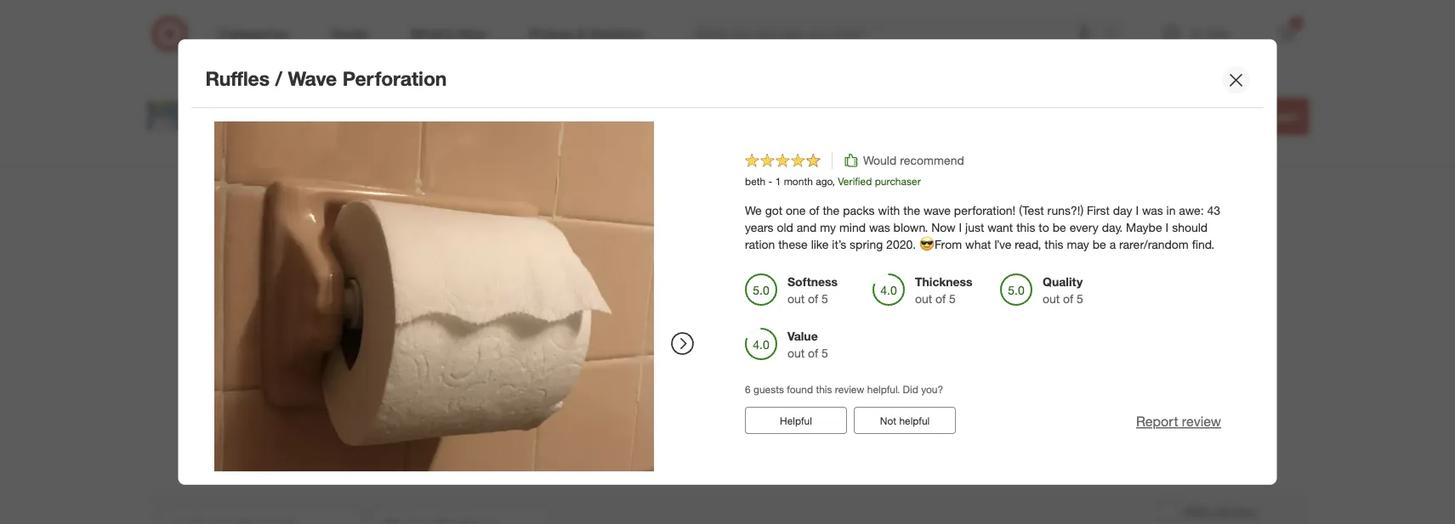 Task type: locate. For each thing, give the bounding box(es) containing it.
1 horizontal spatial was
[[1142, 204, 1163, 219]]

2 %
[[698, 104, 713, 117]]

ultra
[[287, 104, 318, 121]]

1 horizontal spatial thickness
[[915, 275, 972, 290]]

this right found
[[816, 384, 832, 397]]

3
[[435, 88, 441, 101]]

0 horizontal spatial 4
[[435, 72, 441, 85]]

thickness up review
[[643, 180, 700, 195]]

softness out of 5 up the blown.
[[898, 180, 948, 212]]

stars
[[444, 72, 466, 85], [444, 88, 466, 101], [444, 104, 466, 117]]

quality out of 5
[[515, 180, 556, 212], [1042, 275, 1083, 307]]

0 vertical spatial this
[[1016, 221, 1035, 236]]

value out of 5
[[770, 180, 811, 212], [787, 329, 828, 361]]

thickness out of 5
[[643, 180, 700, 212], [915, 275, 972, 307]]

1 vertical spatial 4
[[435, 72, 441, 85]]

value out of 5 inside ruffles / wave perforation dialog
[[787, 329, 828, 361]]

0 horizontal spatial quality
[[515, 180, 555, 195]]

review
[[670, 251, 725, 270]]

0 vertical spatial softness
[[898, 180, 948, 195]]

0 vertical spatial recommend
[[925, 103, 1003, 120]]

mega
[[503, 104, 539, 121]]

not
[[880, 415, 896, 428]]

helpful button
[[745, 408, 847, 435]]

old
[[777, 221, 793, 236]]

stars for 2 stars
[[444, 104, 466, 117]]

2 vertical spatial stars
[[444, 104, 466, 117]]

0 vertical spatial value
[[770, 180, 801, 195]]

0 horizontal spatial be
[[1052, 221, 1066, 236]]

0 vertical spatial stars
[[444, 72, 466, 85]]

be left a
[[1092, 238, 1106, 253]]

0 horizontal spatial to
[[1038, 221, 1049, 236]]

5
[[549, 197, 556, 212], [677, 197, 683, 212], [804, 197, 811, 212], [932, 197, 938, 212], [821, 292, 828, 307], [949, 292, 956, 307], [1076, 292, 1083, 307], [821, 346, 828, 361]]

thickness out of 5 inside ruffles / wave perforation dialog
[[915, 275, 972, 307]]

1 horizontal spatial quality
[[1042, 275, 1083, 290]]

1 vertical spatial softness out of 5
[[787, 275, 837, 307]]

1 inside ruffles / wave perforation dialog
[[775, 175, 781, 188]]

not helpful button
[[854, 408, 956, 435]]

1 left star
[[438, 120, 444, 133]]

1 horizontal spatial softness out of 5
[[898, 180, 948, 212]]

value out of 5 up found
[[787, 329, 828, 361]]

0 vertical spatial thickness out of 5
[[643, 180, 700, 212]]

toilet
[[352, 104, 386, 121]]

you?
[[921, 384, 943, 397]]

was
[[1142, 204, 1163, 219], [869, 221, 890, 236]]

recommend up purchaser
[[900, 153, 964, 168]]

17
[[369, 130, 382, 145]]

0 horizontal spatial 2
[[435, 104, 441, 117]]

1 horizontal spatial quality out of 5
[[1042, 275, 1083, 307]]

0 vertical spatial softness out of 5
[[898, 180, 948, 212]]

rarer/random
[[1119, 238, 1188, 253]]

may
[[1067, 238, 1089, 253]]

(test
[[1019, 204, 1044, 219]]

value out of 5 up old
[[770, 180, 811, 212]]

we
[[745, 204, 761, 219]]

😎
[[919, 238, 931, 253]]

value up found
[[787, 329, 818, 344]]

1 horizontal spatial -
[[768, 175, 772, 188]]

images
[[730, 251, 786, 270]]

0 vertical spatial to
[[1255, 108, 1268, 124]]

quality down mega
[[515, 180, 555, 195]]

every
[[1069, 221, 1098, 236]]

1 horizontal spatial 2
[[698, 104, 703, 117]]

be down runs?!)
[[1052, 221, 1066, 236]]

we got one of the packs with the wave perforation! (test runs?!) first day i was in awe: 43 years old and my mind was blown. now i just want this to be every day. maybe i should ration these like it's spring 2020. 😎 from what i've read, this may be a rarer/random find.
[[745, 204, 1220, 253]]

1 vertical spatial quality out of 5
[[1042, 275, 1083, 307]]

quality out of 5 down mega
[[515, 180, 556, 212]]

0 vertical spatial quality
[[515, 180, 555, 195]]

0 horizontal spatial quality out of 5
[[515, 180, 556, 212]]

to right add
[[1255, 108, 1268, 124]]

- right beth
[[768, 175, 772, 188]]

from
[[934, 238, 962, 253]]

years
[[745, 221, 773, 236]]

quality
[[515, 180, 555, 195], [1042, 275, 1083, 290]]

be
[[1052, 221, 1066, 236], [1092, 238, 1106, 253]]

i right day at the right top
[[1135, 204, 1138, 219]]

like
[[811, 238, 828, 253]]

1 horizontal spatial review
[[1182, 414, 1221, 431]]

0 vertical spatial be
[[1052, 221, 1066, 236]]

0 horizontal spatial review
[[835, 384, 864, 397]]

wave
[[288, 67, 337, 90]]

of
[[536, 197, 546, 212], [663, 197, 673, 212], [791, 197, 801, 212], [918, 197, 929, 212], [809, 204, 819, 219], [808, 292, 818, 307], [935, 292, 946, 307], [1063, 292, 1073, 307], [808, 346, 818, 361]]

0 horizontal spatial thickness
[[643, 180, 700, 195]]

this up read,
[[1016, 221, 1035, 236]]

thickness inside ruffles / wave perforation dialog
[[915, 275, 972, 290]]

1 vertical spatial be
[[1092, 238, 1106, 253]]

to down (test
[[1038, 221, 1049, 236]]

recommend
[[925, 103, 1003, 120], [900, 153, 964, 168]]

1 vertical spatial this
[[1044, 238, 1063, 253]]

4 inside 4 stars 3 stars
[[435, 72, 441, 85]]

out
[[515, 197, 532, 212], [643, 197, 660, 212], [770, 197, 787, 212], [898, 197, 915, 212], [787, 292, 804, 307], [915, 292, 932, 307], [1042, 292, 1060, 307], [787, 346, 804, 361]]

value up one
[[770, 180, 801, 195]]

1 vertical spatial to
[[1038, 221, 1049, 236]]

4 stars 3 stars
[[435, 72, 466, 101]]

1 horizontal spatial 1
[[775, 175, 781, 188]]

i down in
[[1165, 221, 1168, 236]]

value
[[770, 180, 801, 195], [787, 329, 818, 344]]

thickness out of 5 for quality
[[915, 275, 972, 307]]

to
[[1255, 108, 1268, 124], [1038, 221, 1049, 236]]

was down 'with'
[[869, 221, 890, 236]]

2 2 from the left
[[698, 104, 703, 117]]

spring
[[849, 238, 883, 253]]

the up my
[[822, 204, 839, 219]]

/
[[275, 67, 282, 90]]

0 horizontal spatial softness out of 5
[[787, 275, 837, 307]]

i
[[1135, 204, 1138, 219], [959, 221, 962, 236], [1165, 221, 1168, 236]]

1
[[438, 120, 444, 133], [775, 175, 781, 188]]

1 horizontal spatial to
[[1255, 108, 1268, 124]]

1 vertical spatial review
[[1182, 414, 1221, 431]]

2 vertical spatial this
[[816, 384, 832, 397]]

2 for 2 stars
[[435, 104, 441, 117]]

1 vertical spatial value
[[787, 329, 818, 344]]

1 horizontal spatial this
[[1016, 221, 1035, 236]]

0 horizontal spatial -
[[432, 104, 438, 121]]

would recommend
[[863, 153, 964, 168]]

charmin
[[281, 83, 332, 100], [228, 104, 283, 121]]

was left in
[[1142, 204, 1163, 219]]

now
[[931, 221, 955, 236]]

recommend right would
[[925, 103, 1003, 120]]

0 horizontal spatial %
[[703, 104, 713, 117]]

0 horizontal spatial the
[[822, 204, 839, 219]]

i've
[[994, 238, 1011, 253]]

packs
[[843, 204, 874, 219]]

thickness out of 5 for value
[[643, 180, 700, 212]]

1 vertical spatial stars
[[444, 88, 466, 101]]

guests
[[753, 384, 784, 397]]

0 vertical spatial was
[[1142, 204, 1163, 219]]

this
[[1016, 221, 1035, 236], [1044, 238, 1063, 253], [816, 384, 832, 397]]

ruffles
[[205, 67, 270, 90]]

find.
[[1192, 238, 1214, 253]]

0 vertical spatial thickness
[[643, 180, 700, 195]]

1 horizontal spatial softness
[[898, 180, 948, 195]]

1 vertical spatial thickness out of 5
[[915, 275, 972, 307]]

1 stars from the top
[[444, 72, 466, 85]]

guest review image 4 of 12, zoom in image
[[668, 291, 774, 398]]

did
[[902, 384, 918, 397]]

ration
[[745, 238, 775, 253]]

soft
[[322, 104, 349, 121]]

1 vertical spatial recommend
[[900, 153, 964, 168]]

guest review image 2 of 12, zoom in image
[[428, 291, 534, 398]]

softness out of 5 down like
[[787, 275, 837, 307]]

i left just at the top right
[[959, 221, 962, 236]]

17 questions link
[[361, 128, 439, 148]]

would
[[882, 103, 921, 120]]

1 vertical spatial softness
[[787, 275, 837, 290]]

softness up wave
[[898, 180, 948, 195]]

thickness out of 5 down from
[[915, 275, 972, 307]]

2020.
[[886, 238, 916, 253]]

thickness for quality out of 5
[[915, 275, 972, 290]]

quality out of 5 inside ruffles / wave perforation dialog
[[1042, 275, 1083, 307]]

review left 'helpful.'
[[835, 384, 864, 397]]

1 horizontal spatial %
[[866, 103, 879, 120]]

- left 12
[[432, 104, 438, 121]]

charmin down shop on the top left of page
[[228, 104, 283, 121]]

1 left month
[[775, 175, 781, 188]]

thickness down from
[[915, 275, 972, 290]]

3 stars from the top
[[444, 104, 466, 117]]

1 horizontal spatial 4
[[1294, 17, 1299, 28]]

1 vertical spatial value out of 5
[[787, 329, 828, 361]]

1 vertical spatial -
[[768, 175, 772, 188]]

0 horizontal spatial i
[[959, 221, 962, 236]]

should
[[1172, 221, 1207, 236]]

thickness out of 5 up review
[[643, 180, 700, 212]]

review images
[[670, 251, 786, 270]]

1 horizontal spatial thickness out of 5
[[915, 275, 972, 307]]

- inside 'shop all charmin charmin ultra soft toilet paper - 12 super mega rolls'
[[432, 104, 438, 121]]

guest review image 1 of 1, full size image
[[214, 122, 654, 525]]

charmin up ultra
[[281, 83, 332, 100]]

this left may on the top right of the page
[[1044, 238, 1063, 253]]

0 horizontal spatial 1
[[438, 120, 444, 133]]

%
[[866, 103, 879, 120], [703, 104, 713, 117]]

1 vertical spatial thickness
[[915, 275, 972, 290]]

my
[[820, 221, 836, 236]]

1 2 from the left
[[435, 104, 441, 117]]

day.
[[1102, 221, 1122, 236]]

guest review image 1 of 12, zoom in image
[[308, 291, 414, 398]]

guest review image 6 of 12, zoom in image
[[908, 291, 1014, 398]]

softness down like
[[787, 275, 837, 290]]

found
[[787, 384, 813, 397]]

want
[[987, 221, 1013, 236]]

0 horizontal spatial softness
[[787, 275, 837, 290]]

would
[[863, 153, 896, 168]]

read,
[[1014, 238, 1041, 253]]

With photos checkbox
[[1159, 504, 1176, 521]]

add
[[1225, 108, 1251, 124]]

a
[[1109, 238, 1116, 253]]

1 horizontal spatial the
[[903, 204, 920, 219]]

review
[[835, 384, 864, 397], [1182, 414, 1221, 431]]

review right report
[[1182, 414, 1221, 431]]

0 vertical spatial quality out of 5
[[515, 180, 556, 212]]

4
[[1294, 17, 1299, 28], [435, 72, 441, 85]]

0 vertical spatial 4
[[1294, 17, 1299, 28]]

4 for 4
[[1294, 17, 1299, 28]]

0 vertical spatial -
[[432, 104, 438, 121]]

1 vertical spatial was
[[869, 221, 890, 236]]

4 for 4 stars 3 stars
[[435, 72, 441, 85]]

2 horizontal spatial this
[[1044, 238, 1063, 253]]

1 vertical spatial 1
[[775, 175, 781, 188]]

1 vertical spatial quality
[[1042, 275, 1083, 290]]

the up the blown.
[[903, 204, 920, 219]]

quality inside ruffles / wave perforation dialog
[[1042, 275, 1083, 290]]

6 guests found this review helpful. did you?
[[745, 384, 943, 397]]

quality down may on the top right of the page
[[1042, 275, 1083, 290]]

2
[[435, 104, 441, 117], [698, 104, 703, 117]]

2 horizontal spatial i
[[1165, 221, 1168, 236]]

0 horizontal spatial thickness out of 5
[[643, 180, 700, 212]]

thickness
[[643, 180, 700, 195], [915, 275, 972, 290]]

quality out of 5 down may on the top right of the page
[[1042, 275, 1083, 307]]

wave
[[923, 204, 950, 219]]

% for 82
[[866, 103, 879, 120]]

0 vertical spatial 1
[[438, 120, 444, 133]]

blown.
[[893, 221, 928, 236]]



Task type: vqa. For each thing, say whether or not it's contained in the screenshot.
text box
no



Task type: describe. For each thing, give the bounding box(es) containing it.
paper
[[390, 104, 429, 121]]

with
[[1183, 505, 1210, 521]]

17 questions
[[369, 130, 439, 145]]

shop
[[228, 83, 260, 100]]

2 stars
[[435, 104, 466, 117]]

to inside we got one of the packs with the wave perforation! (test runs?!) first day i was in awe: 43 years old and my mind was blown. now i just want this to be every day. maybe i should ration these like it's spring 2020. 😎 from what i've read, this may be a rarer/random find.
[[1038, 221, 1049, 236]]

report review
[[1136, 414, 1221, 431]]

helpful
[[780, 415, 812, 428]]

0 horizontal spatial was
[[869, 221, 890, 236]]

search button
[[1096, 15, 1137, 56]]

ruffles / wave perforation dialog
[[178, 39, 1277, 525]]

1 horizontal spatial be
[[1092, 238, 1106, 253]]

11787 link
[[228, 128, 358, 149]]

thickness for value out of 5
[[643, 180, 700, 195]]

4 link
[[1269, 15, 1306, 53]]

1 star
[[438, 120, 464, 133]]

questions
[[385, 130, 439, 145]]

1 vertical spatial charmin
[[228, 104, 283, 121]]

it's
[[832, 238, 846, 253]]

photos
[[1214, 505, 1256, 521]]

got
[[765, 204, 782, 219]]

rolls
[[543, 104, 575, 121]]

what
[[965, 238, 991, 253]]

What can we help you find? suggestions appear below search field
[[684, 15, 1108, 53]]

perforation
[[342, 67, 447, 90]]

with photos
[[1183, 505, 1256, 521]]

these
[[778, 238, 807, 253]]

softness out of 5 inside ruffles / wave perforation dialog
[[787, 275, 837, 307]]

first
[[1087, 204, 1109, 219]]

value inside ruffles / wave perforation dialog
[[787, 329, 818, 344]]

1 the from the left
[[822, 204, 839, 219]]

beth - 1 month ago , verified purchaser
[[745, 175, 920, 188]]

12
[[442, 104, 457, 121]]

0 vertical spatial charmin
[[281, 83, 332, 100]]

43
[[1207, 204, 1220, 219]]

shop all charmin charmin ultra soft toilet paper - 12 super mega rolls
[[228, 83, 575, 121]]

add to cart
[[1225, 108, 1298, 124]]

perforation!
[[954, 204, 1015, 219]]

all
[[264, 83, 277, 100]]

guest review image 5 of 12, zoom in image
[[788, 291, 894, 398]]

awe:
[[1179, 204, 1204, 219]]

11787
[[307, 130, 341, 145]]

6
[[745, 384, 750, 397]]

recommend inside ruffles / wave perforation dialog
[[900, 153, 964, 168]]

of inside we got one of the packs with the wave perforation! (test runs?!) first day i was in awe: 43 years old and my mind was blown. now i just want this to be every day. maybe i should ration these like it's spring 2020. 😎 from what i've read, this may be a rarer/random find.
[[809, 204, 819, 219]]

in
[[1166, 204, 1175, 219]]

with
[[878, 204, 900, 219]]

mind
[[839, 221, 865, 236]]

ago
[[815, 175, 832, 188]]

82
[[851, 103, 866, 120]]

month
[[783, 175, 813, 188]]

helpful.
[[867, 384, 900, 397]]

$21.99
[[1075, 100, 1110, 114]]

not helpful
[[880, 415, 929, 428]]

report review button
[[1136, 413, 1221, 432]]

2 the from the left
[[903, 204, 920, 219]]

maybe
[[1126, 221, 1162, 236]]

just
[[965, 221, 984, 236]]

softness inside ruffles / wave perforation dialog
[[787, 275, 837, 290]]

1 horizontal spatial i
[[1135, 204, 1138, 219]]

image of charmin ultra soft toilet paper - 12 super mega rolls image
[[146, 82, 214, 150]]

day
[[1113, 204, 1132, 219]]

82 % would recommend
[[851, 103, 1003, 120]]

- inside ruffles / wave perforation dialog
[[768, 175, 772, 188]]

2 stars from the top
[[444, 88, 466, 101]]

,
[[832, 175, 835, 188]]

report
[[1136, 414, 1178, 431]]

star
[[447, 120, 464, 133]]

beth
[[745, 175, 765, 188]]

stars for 4 stars 3 stars
[[444, 72, 466, 85]]

review inside 'report review' button
[[1182, 414, 1221, 431]]

helpful
[[899, 415, 929, 428]]

to inside add to cart button
[[1255, 108, 1268, 124]]

runs?!)
[[1047, 204, 1083, 219]]

0 horizontal spatial this
[[816, 384, 832, 397]]

verified
[[838, 175, 872, 188]]

search
[[1096, 27, 1137, 44]]

2 for 2 %
[[698, 104, 703, 117]]

ruffles / wave perforation
[[205, 67, 447, 90]]

% for 2
[[703, 104, 713, 117]]

cart
[[1272, 108, 1298, 124]]

guest review image 3 of 12, zoom in image
[[548, 291, 654, 398]]

and
[[796, 221, 816, 236]]

0 vertical spatial review
[[835, 384, 864, 397]]

0 vertical spatial value out of 5
[[770, 180, 811, 212]]



